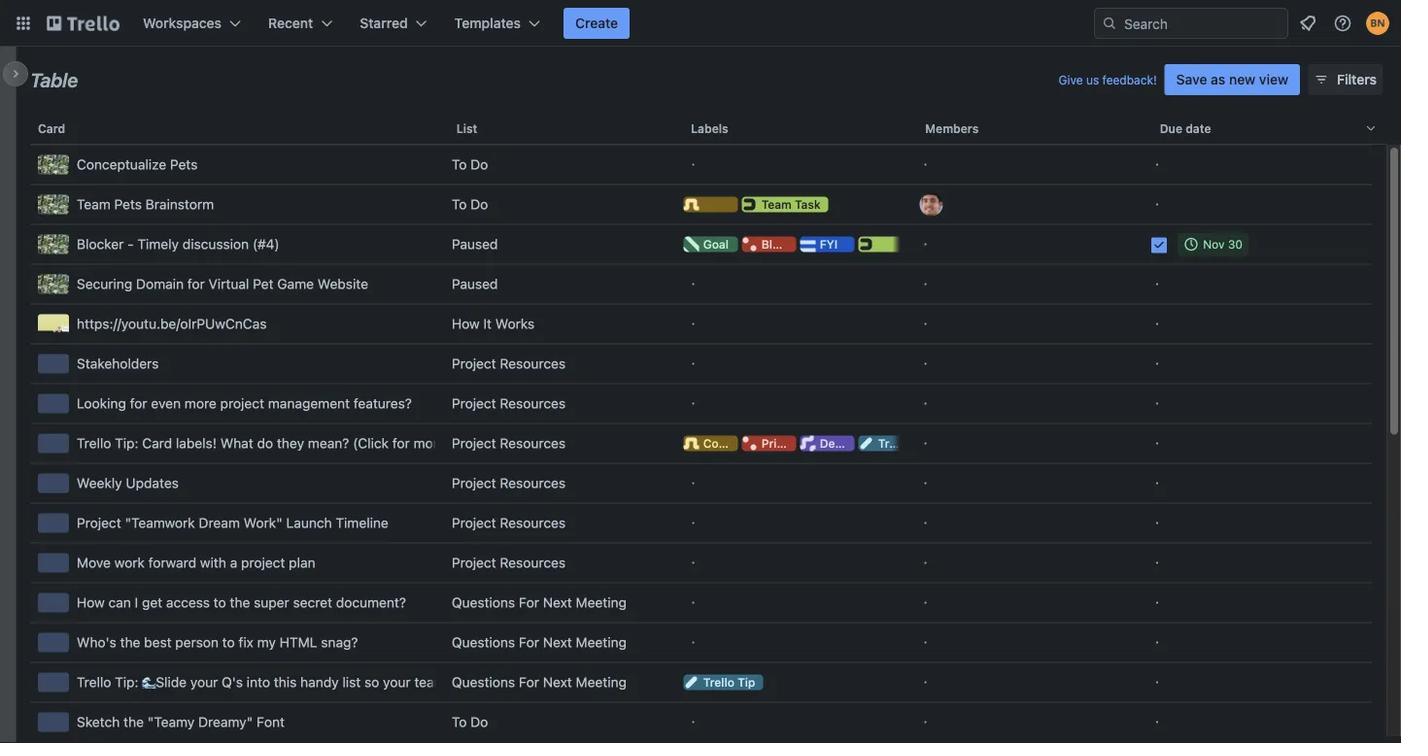 Task type: describe. For each thing, give the bounding box(es) containing it.
how can i get access to the super secret document? link
[[38, 584, 436, 622]]

how for how it works
[[452, 316, 480, 332]]

filters button
[[1308, 64, 1383, 95]]

font
[[257, 714, 285, 730]]

project for looking for even more project management features?
[[452, 396, 496, 412]]

virtual
[[209, 276, 249, 292]]

weekly updates link
[[38, 464, 436, 503]]

list
[[457, 121, 477, 135]]

row containing who's the best person to fix my html snag?
[[30, 623, 1372, 663]]

https://youtu.be/oirpuwcncas link
[[38, 305, 436, 344]]

goal
[[703, 238, 729, 251]]

project for weekly updates
[[452, 475, 496, 491]]

how can i get access to the super secret document?
[[77, 595, 406, 611]]

work"
[[244, 515, 283, 531]]

team
[[414, 674, 446, 691]]

timeline
[[336, 515, 389, 531]]

row containing trello tip: card labels! what do they mean? (click for more info)
[[30, 424, 1372, 464]]

pets for conceptualize
[[170, 156, 198, 173]]

best
[[144, 635, 172, 651]]

trello tip: card labels! what do they mean? (click for more info) link
[[38, 424, 478, 463]]

table containing conceptualize pets
[[16, 105, 1401, 743]]

card inside button
[[38, 121, 65, 135]]

timely
[[137, 236, 179, 252]]

blocker for blocker
[[762, 238, 804, 251]]

project resources for project
[[452, 555, 566, 571]]

create button
[[564, 8, 630, 39]]

weekly updates
[[77, 475, 179, 491]]

row containing weekly updates
[[30, 464, 1372, 503]]

as
[[1211, 71, 1226, 87]]

looking for even more project management features? link
[[38, 384, 436, 423]]

color: bold lime, title: "team task" element
[[742, 197, 829, 212]]

blocker for blocker - timely discussion (#4)
[[77, 236, 124, 252]]

super
[[254, 595, 289, 611]]

"teamwork
[[125, 515, 195, 531]]

to for conceptualize pets
[[452, 156, 467, 173]]

list
[[343, 674, 361, 691]]

copy
[[703, 437, 732, 450]]

features?
[[354, 396, 412, 412]]

project for stakeholders
[[452, 356, 496, 372]]

conceptualize pets
[[77, 156, 198, 173]]

keeps
[[449, 674, 487, 691]]

row containing trello tip: 🌊slide your q's into this handy list so your team keeps on flowing.
[[30, 663, 1372, 703]]

date
[[1186, 121, 1211, 135]]

resources for management
[[500, 396, 566, 412]]

0 vertical spatial tip
[[913, 437, 930, 450]]

1 project resources from the top
[[452, 356, 566, 372]]

0 notifications image
[[1296, 12, 1320, 35]]

back to home image
[[47, 8, 120, 39]]

access
[[166, 595, 210, 611]]

feedback!
[[1103, 73, 1157, 86]]

30
[[1228, 238, 1243, 251]]

give
[[1059, 73, 1083, 86]]

trello tip: 🌊slide your q's into this handy list so your team keeps on flowing.
[[77, 674, 559, 691]]

mean?
[[308, 435, 349, 451]]

sketch the "teamy dreamy" font
[[77, 714, 285, 730]]

even
[[151, 396, 181, 412]]

tip: for card
[[115, 435, 138, 451]]

game
[[277, 276, 314, 292]]

stakeholders
[[77, 356, 159, 372]]

row containing conceptualize pets
[[30, 145, 1372, 185]]

1 your from the left
[[190, 674, 218, 691]]

project "teamwork dream work" launch timeline link
[[38, 504, 436, 543]]

nov
[[1203, 238, 1225, 251]]

fix
[[239, 635, 254, 651]]

2 vertical spatial for
[[392, 435, 410, 451]]

recent button
[[257, 8, 344, 39]]

work
[[114, 555, 145, 571]]

Search field
[[1118, 9, 1288, 38]]

labels!
[[176, 435, 217, 451]]

4 project resources from the top
[[452, 475, 566, 491]]

resources for timeline
[[500, 515, 566, 531]]

sketch
[[77, 714, 120, 730]]

questions for next meeting for document?
[[452, 595, 627, 611]]

i
[[135, 595, 138, 611]]

how for how can i get access to the super secret document?
[[77, 595, 105, 611]]

0 vertical spatial to
[[214, 595, 226, 611]]

row containing blocker - timely discussion (#4)
[[30, 225, 1372, 264]]

securing
[[77, 276, 132, 292]]

us
[[1086, 73, 1099, 86]]

save as new view button
[[1165, 64, 1300, 95]]

website
[[318, 276, 368, 292]]

domain
[[136, 276, 184, 292]]

sketch the "teamy dreamy" font link
[[38, 703, 436, 742]]

1 vertical spatial project
[[241, 555, 285, 571]]

design
[[820, 437, 859, 450]]

1 resources from the top
[[500, 356, 566, 372]]

discussion
[[183, 236, 249, 252]]

more inside trello tip: card labels! what do they mean? (click for more info) link
[[414, 435, 446, 451]]

members
[[926, 121, 979, 135]]

2 for from the top
[[519, 635, 539, 651]]

project resources for management
[[452, 396, 566, 412]]

color: green, title: "goal" element
[[684, 237, 738, 252]]

html
[[280, 635, 317, 651]]

blocker - timely discussion (#4) link
[[38, 225, 436, 264]]

"teamy
[[148, 714, 195, 730]]

color: yellow, title: "copy request" element
[[684, 436, 782, 451]]

move work forward with a project plan link
[[38, 544, 436, 583]]

forward
[[148, 555, 196, 571]]

questions for so
[[452, 674, 515, 691]]

works
[[495, 316, 535, 332]]

pets for team
[[114, 196, 142, 212]]

due date
[[1160, 121, 1211, 135]]

trello tip: card labels! what do they mean? (click for more info)
[[77, 435, 478, 451]]

project resources for do
[[452, 435, 566, 451]]

1 horizontal spatial color: sky, title: "trello tip" element
[[859, 436, 930, 451]]

project for trello tip: card labels! what do they mean? (click for more info)
[[452, 435, 496, 451]]

team task
[[762, 198, 821, 211]]

team for team task
[[762, 198, 792, 211]]

2 next from the top
[[543, 635, 572, 651]]

who's
[[77, 635, 116, 651]]

dream
[[199, 515, 240, 531]]

due
[[1160, 121, 1183, 135]]

to do for sketch the "teamy dreamy" font
[[452, 714, 488, 730]]

save as new view
[[1177, 71, 1289, 87]]

1 vertical spatial card
[[142, 435, 172, 451]]

workspaces button
[[131, 8, 253, 39]]

https://youtu.be/oirpuwcncas
[[77, 316, 267, 332]]

person
[[175, 635, 219, 651]]

color: sky, title: "trello tip" element inside "trello tip" button
[[684, 675, 763, 691]]

row containing how can i get access to the super secret document?
[[30, 583, 1372, 623]]

can
[[108, 595, 131, 611]]

give us feedback!
[[1059, 73, 1157, 86]]

flowing.
[[510, 674, 559, 691]]

looking
[[77, 396, 126, 412]]

1 horizontal spatial for
[[187, 276, 205, 292]]

labels
[[691, 121, 729, 135]]



Task type: vqa. For each thing, say whether or not it's contained in the screenshot.
the top more
yes



Task type: locate. For each thing, give the bounding box(es) containing it.
for
[[187, 276, 205, 292], [130, 396, 147, 412], [392, 435, 410, 451]]

0 horizontal spatial trello tip
[[703, 676, 756, 690]]

3 row from the top
[[30, 185, 1372, 225]]

card down table text box on the left top of the page
[[38, 121, 65, 135]]

management
[[268, 396, 350, 412]]

to do for team pets brainstorm
[[452, 196, 488, 212]]

how
[[452, 316, 480, 332], [77, 595, 105, 611]]

questions for next meeting for so
[[452, 674, 627, 691]]

0 vertical spatial project
[[220, 396, 264, 412]]

this
[[274, 674, 297, 691]]

1 vertical spatial meeting
[[576, 635, 627, 651]]

to for sketch the "teamy dreamy" font
[[452, 714, 467, 730]]

to right the access
[[214, 595, 226, 611]]

get
[[142, 595, 162, 611]]

0 vertical spatial pets
[[170, 156, 198, 173]]

0 horizontal spatial for
[[130, 396, 147, 412]]

conceptualize
[[77, 156, 166, 173]]

0 vertical spatial to
[[452, 156, 467, 173]]

card
[[38, 121, 65, 135], [142, 435, 172, 451]]

your right the 'so'
[[383, 674, 411, 691]]

stakeholders link
[[38, 345, 436, 383]]

task
[[795, 198, 821, 211]]

1 vertical spatial do
[[471, 196, 488, 212]]

row containing team pets brainstorm
[[30, 185, 1372, 225]]

table
[[30, 68, 78, 91]]

secret
[[293, 595, 332, 611]]

tip: inside trello tip: 🌊slide your q's into this handy list so your team keeps on flowing. link
[[115, 674, 138, 691]]

0 vertical spatial tip:
[[115, 435, 138, 451]]

1 to do from the top
[[452, 156, 488, 173]]

1 horizontal spatial card
[[142, 435, 172, 451]]

securing domain for virtual pet game website link
[[38, 265, 436, 304]]

they
[[277, 435, 304, 451]]

plan
[[289, 555, 315, 571]]

how left can
[[77, 595, 105, 611]]

3 next from the top
[[543, 674, 572, 691]]

project
[[452, 356, 496, 372], [452, 396, 496, 412], [452, 435, 496, 451], [452, 475, 496, 491], [77, 515, 121, 531], [452, 515, 496, 531], [452, 555, 496, 571]]

to left fix on the bottom left
[[222, 635, 235, 651]]

to
[[214, 595, 226, 611], [222, 635, 235, 651]]

securing domain for virtual pet game website
[[77, 276, 368, 292]]

project resources for timeline
[[452, 515, 566, 531]]

3 resources from the top
[[500, 435, 566, 451]]

team inside color: bold lime, title: "team task" element
[[762, 198, 792, 211]]

project for move work forward with a project plan
[[452, 555, 496, 571]]

0 horizontal spatial card
[[38, 121, 65, 135]]

it
[[483, 316, 492, 332]]

create
[[575, 15, 618, 31]]

color: blue, title: "fyi" element
[[801, 237, 855, 252]]

1 next from the top
[[543, 595, 572, 611]]

what
[[220, 435, 253, 451]]

0 vertical spatial for
[[519, 595, 539, 611]]

5 resources from the top
[[500, 515, 566, 531]]

1 row from the top
[[30, 105, 1387, 152]]

1 horizontal spatial your
[[383, 674, 411, 691]]

0 horizontal spatial how
[[77, 595, 105, 611]]

0 vertical spatial meeting
[[576, 595, 627, 611]]

row containing looking for even more project management features?
[[30, 384, 1372, 424]]

1 horizontal spatial team
[[762, 198, 792, 211]]

4 row from the top
[[30, 225, 1372, 264]]

for for so
[[519, 674, 539, 691]]

the right sketch
[[124, 714, 144, 730]]

tip inside button
[[738, 676, 756, 690]]

blocker down color: bold lime, title: "team task" element
[[762, 238, 804, 251]]

templates
[[455, 15, 521, 31]]

team pets brainstorm
[[77, 196, 214, 212]]

a
[[230, 555, 237, 571]]

1 to from the top
[[452, 156, 467, 173]]

color: bold lime, title: none image
[[859, 237, 913, 252]]

4 resources from the top
[[500, 475, 566, 491]]

for left virtual
[[187, 276, 205, 292]]

0 horizontal spatial your
[[190, 674, 218, 691]]

1 vertical spatial next
[[543, 635, 572, 651]]

to do for conceptualize pets
[[452, 156, 488, 173]]

1 vertical spatial color: sky, title: "trello tip" element
[[684, 675, 763, 691]]

do for conceptualize pets
[[471, 156, 488, 173]]

6 project resources from the top
[[452, 555, 566, 571]]

3 questions for next meeting from the top
[[452, 674, 627, 691]]

2 resources from the top
[[500, 396, 566, 412]]

1 vertical spatial trello tip
[[703, 676, 756, 690]]

resources for project
[[500, 555, 566, 571]]

team inside color: purple, title: "design team" element
[[862, 437, 892, 450]]

search image
[[1102, 16, 1118, 31]]

team task button
[[676, 185, 908, 224]]

2 questions for next meeting from the top
[[452, 635, 627, 651]]

to for team pets brainstorm
[[452, 196, 467, 212]]

0 horizontal spatial blocker
[[77, 236, 124, 252]]

0 vertical spatial more
[[185, 396, 217, 412]]

so
[[364, 674, 379, 691]]

members button
[[918, 105, 1152, 152]]

(click
[[353, 435, 389, 451]]

starred button
[[348, 8, 439, 39]]

questions for document?
[[452, 595, 515, 611]]

list button
[[449, 105, 683, 152]]

color: purple, title: "design team" element
[[801, 436, 892, 451]]

color: sky, title: "trello tip" element
[[859, 436, 930, 451], [684, 675, 763, 691]]

primary element
[[0, 0, 1401, 47]]

2 meeting from the top
[[576, 635, 627, 651]]

row containing card
[[30, 105, 1387, 152]]

questions for next meeting
[[452, 595, 627, 611], [452, 635, 627, 651], [452, 674, 627, 691]]

0 vertical spatial for
[[187, 276, 205, 292]]

5 project resources from the top
[[452, 515, 566, 531]]

trello inside button
[[703, 676, 735, 690]]

project down stakeholders link
[[220, 396, 264, 412]]

5 row from the top
[[30, 264, 1372, 304]]

2 questions from the top
[[452, 635, 515, 651]]

the left best
[[120, 635, 140, 651]]

0 vertical spatial next
[[543, 595, 572, 611]]

james peterson (jamespeterson93) image
[[920, 193, 943, 216]]

9 row from the top
[[30, 424, 1372, 464]]

2 vertical spatial to do
[[452, 714, 488, 730]]

meeting for document?
[[576, 595, 627, 611]]

row containing securing domain for virtual pet game website
[[30, 264, 1372, 304]]

14 row from the top
[[30, 623, 1372, 663]]

handy
[[300, 674, 339, 691]]

3 meeting from the top
[[576, 674, 627, 691]]

meeting
[[576, 595, 627, 611], [576, 635, 627, 651], [576, 674, 627, 691]]

1 vertical spatial tip
[[738, 676, 756, 690]]

dreamy"
[[198, 714, 253, 730]]

do for team pets brainstorm
[[471, 196, 488, 212]]

table
[[16, 105, 1401, 743]]

blocker - timely discussion (#4)
[[77, 236, 280, 252]]

starred
[[360, 15, 408, 31]]

1 for from the top
[[519, 595, 539, 611]]

1 paused from the top
[[452, 236, 498, 252]]

1 horizontal spatial more
[[414, 435, 446, 451]]

more
[[185, 396, 217, 412], [414, 435, 446, 451]]

row containing move work forward with a project plan
[[30, 543, 1372, 583]]

0 vertical spatial do
[[471, 156, 488, 173]]

for left even
[[130, 396, 147, 412]]

0 horizontal spatial pets
[[114, 196, 142, 212]]

2 row from the top
[[30, 145, 1372, 185]]

row
[[30, 105, 1387, 152], [30, 145, 1372, 185], [30, 185, 1372, 225], [30, 225, 1372, 264], [30, 264, 1372, 304], [30, 304, 1372, 344], [30, 344, 1372, 384], [30, 384, 1372, 424], [30, 424, 1372, 464], [30, 464, 1372, 503], [30, 503, 1372, 543], [30, 543, 1372, 583], [30, 583, 1372, 623], [30, 623, 1372, 663], [30, 663, 1372, 703], [30, 703, 1372, 743]]

1 do from the top
[[471, 156, 488, 173]]

0 vertical spatial questions
[[452, 595, 515, 611]]

row containing project "teamwork dream work" launch timeline
[[30, 503, 1372, 543]]

2 vertical spatial questions for next meeting
[[452, 674, 627, 691]]

do for sketch the "teamy dreamy" font
[[471, 714, 488, 730]]

1 vertical spatial tip:
[[115, 674, 138, 691]]

paused
[[452, 236, 498, 252], [452, 276, 498, 292]]

pets inside team pets brainstorm "link"
[[114, 196, 142, 212]]

0 horizontal spatial more
[[185, 396, 217, 412]]

next for so
[[543, 674, 572, 691]]

project right a
[[241, 555, 285, 571]]

color: red, title: "blocker" element
[[742, 237, 804, 252]]

2 vertical spatial questions
[[452, 674, 515, 691]]

row containing sketch the "teamy dreamy" font
[[30, 703, 1372, 743]]

design team
[[820, 437, 892, 450]]

0 vertical spatial the
[[230, 595, 250, 611]]

1 vertical spatial pets
[[114, 196, 142, 212]]

1 horizontal spatial blocker
[[762, 238, 804, 251]]

do
[[257, 435, 273, 451]]

fyi
[[820, 238, 838, 251]]

weekly
[[77, 475, 122, 491]]

2 project resources from the top
[[452, 396, 566, 412]]

project
[[220, 396, 264, 412], [241, 555, 285, 571]]

0 horizontal spatial team
[[77, 196, 111, 212]]

how left it
[[452, 316, 480, 332]]

0 vertical spatial paused
[[452, 236, 498, 252]]

1 questions from the top
[[452, 595, 515, 611]]

2 vertical spatial meeting
[[576, 674, 627, 691]]

1 tip: from the top
[[115, 435, 138, 451]]

1 questions for next meeting from the top
[[452, 595, 627, 611]]

1 horizontal spatial pets
[[170, 156, 198, 173]]

2 to do from the top
[[452, 196, 488, 212]]

3 for from the top
[[519, 674, 539, 691]]

-
[[127, 236, 134, 252]]

1 vertical spatial to
[[222, 635, 235, 651]]

copy request
[[703, 437, 782, 450]]

project for project "teamwork dream work" launch timeline
[[452, 515, 496, 531]]

open information menu image
[[1333, 14, 1353, 33]]

Table text field
[[30, 61, 78, 98]]

pets up - on the top of the page
[[114, 196, 142, 212]]

0 vertical spatial color: sky, title: "trello tip" element
[[859, 436, 930, 451]]

launch
[[286, 515, 332, 531]]

team inside team pets brainstorm "link"
[[77, 196, 111, 212]]

color: red, title: "priority" element
[[742, 436, 803, 451]]

team for team pets brainstorm
[[77, 196, 111, 212]]

3 do from the top
[[471, 714, 488, 730]]

recent
[[268, 15, 313, 31]]

11 row from the top
[[30, 503, 1372, 543]]

more left info) on the left
[[414, 435, 446, 451]]

tip: left '🌊slide'
[[115, 674, 138, 691]]

1 vertical spatial the
[[120, 635, 140, 651]]

0 horizontal spatial tip
[[738, 676, 756, 690]]

project resources
[[452, 356, 566, 372], [452, 396, 566, 412], [452, 435, 566, 451], [452, 475, 566, 491], [452, 515, 566, 531], [452, 555, 566, 571]]

0 vertical spatial card
[[38, 121, 65, 135]]

1 meeting from the top
[[576, 595, 627, 611]]

3 questions from the top
[[452, 674, 515, 691]]

2 your from the left
[[383, 674, 411, 691]]

3 to do from the top
[[452, 714, 488, 730]]

pet
[[253, 276, 274, 292]]

3 to from the top
[[452, 714, 467, 730]]

paused for securing domain for virtual pet game website
[[452, 276, 498, 292]]

6 resources from the top
[[500, 555, 566, 571]]

8 row from the top
[[30, 384, 1372, 424]]

7 row from the top
[[30, 344, 1372, 384]]

the for "teamy
[[124, 714, 144, 730]]

new
[[1229, 71, 1256, 87]]

2 vertical spatial do
[[471, 714, 488, 730]]

to
[[452, 156, 467, 173], [452, 196, 467, 212], [452, 714, 467, 730]]

2 paused from the top
[[452, 276, 498, 292]]

0 vertical spatial questions for next meeting
[[452, 595, 627, 611]]

tip: up 'weekly updates' at the left bottom of page
[[115, 435, 138, 451]]

for for document?
[[519, 595, 539, 611]]

the left super
[[230, 595, 250, 611]]

team right 'design'
[[862, 437, 892, 450]]

2 vertical spatial the
[[124, 714, 144, 730]]

paused for blocker - timely discussion (#4)
[[452, 236, 498, 252]]

2 to from the top
[[452, 196, 467, 212]]

3 project resources from the top
[[452, 435, 566, 451]]

0 vertical spatial how
[[452, 316, 480, 332]]

16 row from the top
[[30, 703, 1372, 743]]

1 vertical spatial questions for next meeting
[[452, 635, 627, 651]]

0 vertical spatial to do
[[452, 156, 488, 173]]

for right (click at the bottom of page
[[392, 435, 410, 451]]

1 vertical spatial to do
[[452, 196, 488, 212]]

0 horizontal spatial color: sky, title: "trello tip" element
[[684, 675, 763, 691]]

save
[[1177, 71, 1208, 87]]

12 row from the top
[[30, 543, 1372, 583]]

to do
[[452, 156, 488, 173], [452, 196, 488, 212], [452, 714, 488, 730]]

meeting for so
[[576, 674, 627, 691]]

ben nelson (bennelson96) image
[[1366, 12, 1390, 35]]

2 vertical spatial next
[[543, 674, 572, 691]]

1 vertical spatial for
[[519, 635, 539, 651]]

brainstorm
[[146, 196, 214, 212]]

more right even
[[185, 396, 217, 412]]

13 row from the top
[[30, 583, 1372, 623]]

2 horizontal spatial team
[[862, 437, 892, 450]]

labels button
[[683, 105, 918, 152]]

0 vertical spatial trello tip
[[878, 437, 930, 450]]

tip: inside trello tip: card labels! what do they mean? (click for more info) link
[[115, 435, 138, 451]]

1 horizontal spatial trello tip
[[878, 437, 930, 450]]

team pets brainstorm link
[[38, 185, 436, 224]]

request
[[736, 437, 782, 450]]

trello tip button
[[676, 663, 908, 702]]

next for document?
[[543, 595, 572, 611]]

looking for even more project management features?
[[77, 396, 412, 412]]

2 tip: from the top
[[115, 674, 138, 691]]

resources
[[500, 356, 566, 372], [500, 396, 566, 412], [500, 435, 566, 451], [500, 475, 566, 491], [500, 515, 566, 531], [500, 555, 566, 571]]

updates
[[126, 475, 179, 491]]

15 row from the top
[[30, 663, 1372, 703]]

2 horizontal spatial for
[[392, 435, 410, 451]]

blocker inside 'link'
[[77, 236, 124, 252]]

trello tip inside "trello tip" button
[[703, 676, 756, 690]]

into
[[247, 674, 270, 691]]

2 vertical spatial for
[[519, 674, 539, 691]]

more inside looking for even more project management features? link
[[185, 396, 217, 412]]

6 row from the top
[[30, 304, 1372, 344]]

move
[[77, 555, 111, 571]]

row containing stakeholders
[[30, 344, 1372, 384]]

card left labels!
[[142, 435, 172, 451]]

10 row from the top
[[30, 464, 1372, 503]]

1 horizontal spatial how
[[452, 316, 480, 332]]

row containing https://youtu.be/oirpuwcncas
[[30, 304, 1372, 344]]

resources for do
[[500, 435, 566, 451]]

1 vertical spatial how
[[77, 595, 105, 611]]

view
[[1259, 71, 1289, 87]]

tip: for 🌊slide
[[115, 674, 138, 691]]

the for best
[[120, 635, 140, 651]]

templates button
[[443, 8, 552, 39]]

on
[[490, 674, 506, 691]]

1 vertical spatial more
[[414, 435, 446, 451]]

color: yellow, title: none image
[[684, 197, 738, 212]]

project "teamwork dream work" launch timeline
[[77, 515, 389, 531]]

1 horizontal spatial tip
[[913, 437, 930, 450]]

blocker left - on the top of the page
[[77, 236, 124, 252]]

pets inside conceptualize pets link
[[170, 156, 198, 173]]

2 vertical spatial to
[[452, 714, 467, 730]]

🌊slide
[[142, 674, 187, 691]]

2 do from the top
[[471, 196, 488, 212]]

1 vertical spatial to
[[452, 196, 467, 212]]

nov 30
[[1203, 238, 1243, 251]]

1 vertical spatial questions
[[452, 635, 515, 651]]

your left q's
[[190, 674, 218, 691]]

1 vertical spatial for
[[130, 396, 147, 412]]

pets up the brainstorm
[[170, 156, 198, 173]]

team down conceptualize
[[77, 196, 111, 212]]

give us feedback! link
[[1059, 73, 1157, 86]]

team left task
[[762, 198, 792, 211]]

1 vertical spatial paused
[[452, 276, 498, 292]]



